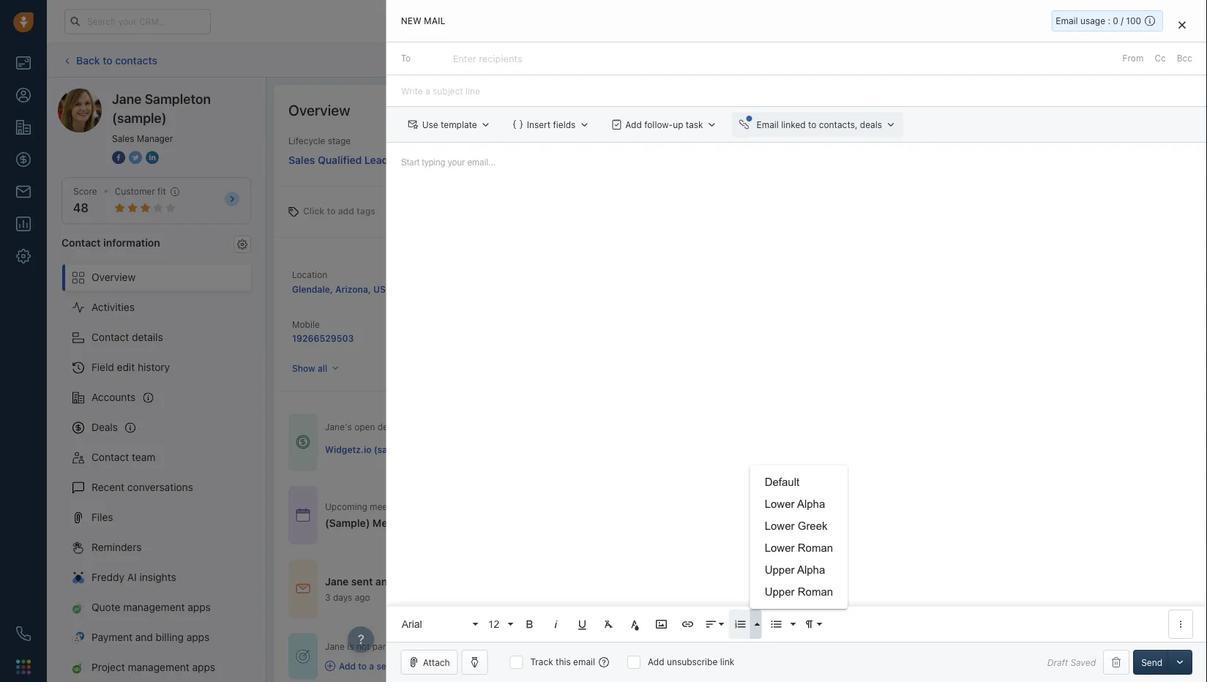 Task type: describe. For each thing, give the bounding box(es) containing it.
1 vertical spatial overview
[[92, 271, 136, 283]]

mng settings image
[[237, 239, 247, 250]]

mon
[[419, 501, 437, 512]]

upper for upper alpha
[[765, 564, 795, 576]]

48
[[73, 201, 89, 215]]

lower roman
[[765, 542, 833, 554]]

widgetz.io
[[325, 444, 372, 454]]

dialog containing default
[[386, 0, 1207, 682]]

arial
[[402, 619, 422, 630]]

cell up 00:00
[[625, 434, 774, 464]]

field
[[92, 361, 114, 373]]

deals
[[92, 421, 118, 433]]

Search your CRM... text field
[[64, 9, 211, 34]]

to for click to add tags
[[327, 206, 336, 216]]

email usage : 0 / 100
[[1056, 16, 1141, 26]]

an
[[376, 576, 387, 588]]

tags
[[357, 206, 376, 216]]

sequence
[[377, 661, 418, 671]]

use template
[[422, 119, 477, 130]]

upper roman
[[765, 586, 833, 598]]

task
[[686, 119, 703, 130]]

13
[[439, 501, 449, 512]]

view
[[850, 510, 870, 520]]

jane sent an email 3 days ago
[[325, 576, 416, 603]]

paragraph format image
[[803, 618, 816, 631]]

stage
[[328, 136, 351, 146]]

upcoming
[[325, 501, 367, 512]]

deal inside button
[[1109, 55, 1127, 65]]

to inside button
[[808, 119, 817, 130]]

freddy
[[92, 572, 124, 584]]

any
[[403, 642, 417, 652]]

fit
[[158, 186, 166, 197]]

fields
[[553, 119, 576, 130]]

ai
[[127, 572, 137, 584]]

lower greek link
[[750, 515, 848, 537]]

freddy ai insights
[[92, 572, 176, 584]]

-
[[415, 517, 420, 529]]

phone element
[[9, 619, 38, 649]]

quote
[[92, 602, 120, 614]]

email inside dialog
[[573, 657, 595, 667]]

19266529503
[[292, 333, 354, 343]]

field edit history
[[92, 361, 170, 373]]

lifecycle
[[288, 136, 325, 146]]

back to contacts link
[[62, 49, 158, 72]]

customer
[[115, 186, 155, 197]]

add deal
[[1090, 55, 1127, 65]]

history
[[138, 361, 170, 373]]

to for back to contacts
[[103, 54, 112, 66]]

on
[[406, 501, 416, 512]]

add unsubscribe link
[[648, 657, 735, 667]]

3
[[325, 592, 331, 603]]

add for add to a sequence
[[339, 661, 356, 671]]

template
[[441, 119, 477, 130]]

(sample) inside jane sampleton (sample)
[[112, 110, 167, 126]]

new for new mail
[[401, 16, 422, 26]]

apps for project management apps
[[192, 662, 215, 674]]

insert
[[527, 119, 551, 130]]

lower for lower roman
[[765, 542, 795, 554]]

phone image
[[16, 627, 31, 641]]

upper alpha
[[765, 564, 825, 576]]

information
[[103, 236, 160, 248]]

greek
[[798, 520, 828, 532]]

quote management apps
[[92, 602, 211, 614]]

click to add tags
[[303, 206, 376, 216]]

add for add unsubscribe link
[[648, 657, 664, 667]]

send
[[1142, 658, 1163, 668]]

contact team
[[92, 451, 155, 464]]

insert fields button
[[506, 112, 597, 137]]

contact details
[[92, 331, 163, 343]]

container_wx8msf4aqz5i3rn1 image for widgetz.io (sample)
[[296, 435, 310, 450]]

insights
[[139, 572, 176, 584]]

location
[[292, 269, 328, 280]]

new for new
[[492, 156, 511, 167]]

at
[[633, 501, 641, 512]]

open
[[354, 422, 375, 432]]

use template button
[[401, 112, 498, 137]]

contact for contact team
[[92, 451, 129, 464]]

jane for jane sent an email 3 days ago
[[325, 576, 349, 588]]

application containing default
[[386, 143, 1207, 642]]

this
[[556, 657, 571, 667]]

recent conversations
[[92, 481, 193, 494]]

contact for contact information
[[62, 236, 101, 248]]

details for contact details
[[132, 331, 163, 343]]

of
[[392, 642, 400, 652]]

cc
[[1155, 53, 1166, 63]]

add
[[338, 206, 354, 216]]

payment
[[92, 632, 133, 644]]

glendale, arizona, usa link
[[292, 284, 392, 294]]

upper for upper roman
[[765, 586, 795, 598]]

status
[[435, 136, 461, 146]]

sampleton
[[145, 91, 211, 107]]

arial button
[[397, 610, 480, 639]]

to
[[401, 53, 411, 63]]

lifecycle stage
[[288, 136, 351, 146]]

management for project
[[128, 662, 189, 674]]

sales qualified lead
[[288, 154, 388, 166]]

lower for lower alpha
[[765, 498, 795, 510]]

show
[[292, 363, 315, 374]]

upcoming meeting on mon 13 nov, 2023 from 23:30 to wed 15 nov, 2023 at 00:00 (sample) meeting - final discussion about the deal
[[325, 501, 668, 529]]

(sample)
[[325, 517, 370, 529]]

clear formatting image
[[602, 618, 616, 631]]

sales manager
[[112, 133, 173, 144]]

lower for lower greek
[[765, 520, 795, 532]]

arizona,
[[335, 284, 371, 294]]

jane for jane is not part of any sales sequence.
[[325, 642, 345, 652]]

files
[[92, 511, 113, 524]]

meeting
[[370, 501, 403, 512]]



Task type: vqa. For each thing, say whether or not it's contained in the screenshot.
the What changed
no



Task type: locate. For each thing, give the bounding box(es) containing it.
lower down default
[[765, 498, 795, 510]]

link
[[720, 657, 735, 667]]

100
[[1126, 16, 1141, 26]]

container_wx8msf4aqz5i3rn1 image inside add to a sequence link
[[325, 661, 335, 671]]

cell up the default link
[[774, 435, 923, 465]]

deal down 0
[[1109, 55, 1127, 65]]

1 horizontal spatial email
[[573, 657, 595, 667]]

contact down activities at the left of page
[[92, 331, 129, 343]]

deal down the wed
[[552, 517, 572, 529]]

/
[[1121, 16, 1124, 26]]

alpha for lower alpha
[[797, 498, 825, 510]]

2 roman from the top
[[798, 586, 833, 598]]

application
[[386, 143, 1207, 642]]

1 alpha from the top
[[797, 498, 825, 510]]

about
[[502, 517, 530, 529]]

manager
[[137, 133, 173, 144]]

1 vertical spatial management
[[128, 662, 189, 674]]

project management apps
[[92, 662, 215, 674]]

add for add follow-up task
[[626, 119, 642, 130]]

upper roman link
[[750, 581, 848, 603]]

cell
[[625, 434, 774, 464], [774, 435, 923, 465]]

apps for quote management apps
[[188, 602, 211, 614]]

0 vertical spatial apps
[[188, 602, 211, 614]]

container_wx8msf4aqz5i3rn1 image for view details
[[296, 508, 310, 523]]

apps up payment and billing apps
[[188, 602, 211, 614]]

1 roman from the top
[[798, 542, 833, 554]]

from
[[496, 501, 515, 512]]

add
[[1090, 55, 1107, 65], [626, 119, 642, 130], [648, 657, 664, 667], [339, 661, 356, 671]]

1 vertical spatial alpha
[[797, 564, 825, 576]]

roman for lower roman
[[798, 542, 833, 554]]

details right the 'view'
[[873, 510, 900, 520]]

to for add to a sequence
[[358, 661, 367, 671]]

0 vertical spatial alpha
[[797, 498, 825, 510]]

0 horizontal spatial details
[[132, 331, 163, 343]]

0 vertical spatial overview
[[288, 101, 350, 118]]

2 vertical spatial container_wx8msf4aqz5i3rn1 image
[[325, 661, 335, 671]]

mobile
[[292, 320, 320, 330]]

widgetz.io (sample) link
[[325, 443, 412, 455]]

jane's
[[325, 422, 352, 432]]

add down is at the left
[[339, 661, 356, 671]]

text color image
[[629, 618, 642, 631]]

1 vertical spatial email
[[757, 119, 779, 130]]

alpha for upper alpha
[[797, 564, 825, 576]]

1 horizontal spatial deals
[[860, 119, 882, 130]]

2 vertical spatial apps
[[192, 662, 215, 674]]

1 vertical spatial details
[[873, 510, 900, 520]]

0 horizontal spatial new
[[401, 16, 422, 26]]

0 vertical spatial new
[[401, 16, 422, 26]]

0 vertical spatial jane
[[112, 91, 142, 107]]

deals inside button
[[860, 119, 882, 130]]

0 vertical spatial deal
[[1109, 55, 1127, 65]]

0 vertical spatial container_wx8msf4aqz5i3rn1 image
[[296, 435, 310, 450]]

0 vertical spatial deals
[[860, 119, 882, 130]]

use
[[422, 119, 438, 130]]

project
[[92, 662, 125, 674]]

lower greek
[[765, 520, 828, 532]]

alpha inside upper alpha link
[[797, 564, 825, 576]]

management for quote
[[123, 602, 185, 614]]

insert image (⌘p) image
[[655, 618, 668, 631]]

container_wx8msf4aqz5i3rn1 image for jane is not part of any sales sequence.
[[296, 649, 310, 664]]

lower roman link
[[750, 537, 848, 559]]

email left "usage"
[[1056, 16, 1078, 26]]

1 vertical spatial apps
[[186, 632, 210, 644]]

nov, right '13'
[[451, 501, 469, 512]]

nov, right 15 on the bottom left of the page
[[588, 501, 607, 512]]

0 vertical spatial contact
[[62, 236, 101, 248]]

overview
[[288, 101, 350, 118], [92, 271, 136, 283]]

(sample)
[[112, 110, 167, 126], [374, 444, 412, 454]]

usage
[[1081, 16, 1106, 26]]

1 horizontal spatial (sample)
[[374, 444, 412, 454]]

add left unsubscribe
[[648, 657, 664, 667]]

container_wx8msf4aqz5i3rn1 image left a
[[325, 661, 335, 671]]

upper
[[765, 564, 795, 576], [765, 586, 795, 598]]

draft
[[1048, 657, 1068, 668]]

meeting
[[373, 517, 413, 529]]

widgetz.io (sample)
[[325, 444, 412, 454]]

0 vertical spatial details
[[132, 331, 163, 343]]

to right back
[[103, 54, 112, 66]]

0 vertical spatial container_wx8msf4aqz5i3rn1 image
[[296, 582, 310, 596]]

click
[[303, 206, 325, 216]]

details up history
[[132, 331, 163, 343]]

attach button
[[401, 650, 458, 675]]

1 horizontal spatial sales
[[288, 154, 315, 166]]

email right an
[[390, 576, 416, 588]]

0 vertical spatial roman
[[798, 542, 833, 554]]

Write a subject line text field
[[386, 76, 1207, 106]]

12
[[488, 619, 500, 630]]

italic (⌘i) image
[[550, 618, 563, 631]]

sales qualified lead link
[[288, 147, 401, 168]]

overview up lifecycle stage
[[288, 101, 350, 118]]

nov,
[[451, 501, 469, 512], [588, 501, 607, 512]]

linkedin circled image
[[146, 149, 159, 165]]

roman down greek
[[798, 542, 833, 554]]

jane's open deals
[[325, 422, 400, 432]]

2 alpha from the top
[[797, 564, 825, 576]]

details for view details
[[873, 510, 900, 520]]

contact
[[62, 236, 101, 248], [92, 331, 129, 343], [92, 451, 129, 464]]

final
[[423, 517, 444, 529]]

add left from
[[1090, 55, 1107, 65]]

add follow-up task button
[[604, 112, 725, 137], [604, 112, 725, 137]]

0 horizontal spatial nov,
[[451, 501, 469, 512]]

widgetz.io (sample) row
[[325, 434, 923, 465]]

2023 left at
[[609, 501, 631, 512]]

part
[[373, 642, 389, 652]]

lower
[[765, 498, 795, 510], [765, 520, 795, 532], [765, 542, 795, 554]]

roman inside lower roman link
[[798, 542, 833, 554]]

Enter recipients text field
[[453, 47, 525, 70]]

to inside upcoming meeting on mon 13 nov, 2023 from 23:30 to wed 15 nov, 2023 at 00:00 (sample) meeting - final discussion about the deal
[[545, 501, 553, 512]]

1 horizontal spatial 2023
[[609, 501, 631, 512]]

1 vertical spatial deal
[[552, 517, 572, 529]]

to left a
[[358, 661, 367, 671]]

lower down lower alpha
[[765, 520, 795, 532]]

0 horizontal spatial 2023
[[472, 501, 494, 512]]

0 horizontal spatial deal
[[552, 517, 572, 529]]

draft saved
[[1048, 657, 1096, 668]]

to left the wed
[[545, 501, 553, 512]]

sales for sales qualified lead
[[288, 154, 315, 166]]

alpha down lower roman link
[[797, 564, 825, 576]]

1 vertical spatial roman
[[798, 586, 833, 598]]

1 vertical spatial upper
[[765, 586, 795, 598]]

new inside dialog
[[401, 16, 422, 26]]

sales down lifecycle
[[288, 154, 315, 166]]

bcc
[[1177, 53, 1193, 63]]

1 vertical spatial new
[[492, 156, 511, 167]]

alpha inside lower alpha link
[[797, 498, 825, 510]]

qualified
[[318, 154, 362, 166]]

(sample) up sales manager
[[112, 110, 167, 126]]

unsubscribe
[[667, 657, 718, 667]]

saved
[[1071, 657, 1096, 668]]

container_wx8msf4aqz5i3rn1 image left upcoming
[[296, 508, 310, 523]]

add left the follow-
[[626, 119, 642, 130]]

1 vertical spatial container_wx8msf4aqz5i3rn1 image
[[296, 649, 310, 664]]

0 horizontal spatial deals
[[378, 422, 400, 432]]

freshworks switcher image
[[16, 660, 31, 675]]

overview
[[1141, 105, 1177, 115]]

new mail
[[401, 16, 445, 26]]

add inside button
[[1090, 55, 1107, 65]]

1 vertical spatial lower
[[765, 520, 795, 532]]

new left mail
[[401, 16, 422, 26]]

1 vertical spatial email
[[573, 657, 595, 667]]

1 lower from the top
[[765, 498, 795, 510]]

0 horizontal spatial (sample)
[[112, 110, 167, 126]]

apps down payment and billing apps
[[192, 662, 215, 674]]

(sample) inside row
[[374, 444, 412, 454]]

1 nov, from the left
[[451, 501, 469, 512]]

track
[[530, 657, 553, 667]]

close image
[[1179, 21, 1186, 29]]

1 horizontal spatial overview
[[288, 101, 350, 118]]

to right linked
[[808, 119, 817, 130]]

to left add
[[327, 206, 336, 216]]

1 horizontal spatial details
[[873, 510, 900, 520]]

facebook circled image
[[112, 149, 125, 165]]

roman for upper roman
[[798, 586, 833, 598]]

roman inside upper roman link
[[798, 586, 833, 598]]

a
[[369, 661, 374, 671]]

1 horizontal spatial deal
[[1109, 55, 1127, 65]]

jane inside jane sent an email 3 days ago
[[325, 576, 349, 588]]

upper down "upper alpha"
[[765, 586, 795, 598]]

deal
[[1109, 55, 1127, 65], [552, 517, 572, 529]]

0 vertical spatial sales
[[112, 133, 134, 144]]

email for email usage : 0 / 100
[[1056, 16, 1078, 26]]

jane
[[112, 91, 142, 107], [325, 576, 349, 588], [325, 642, 345, 652]]

container_wx8msf4aqz5i3rn1 image
[[296, 582, 310, 596], [296, 649, 310, 664]]

add follow-up task
[[626, 119, 703, 130]]

1 vertical spatial container_wx8msf4aqz5i3rn1 image
[[296, 508, 310, 523]]

(sample) down 'open'
[[374, 444, 412, 454]]

2 nov, from the left
[[588, 501, 607, 512]]

usa
[[373, 284, 392, 294]]

1 2023 from the left
[[472, 501, 494, 512]]

1 container_wx8msf4aqz5i3rn1 image from the top
[[296, 582, 310, 596]]

score
[[73, 186, 97, 197]]

new down the insert fields button
[[492, 156, 511, 167]]

ago
[[355, 592, 370, 603]]

1 vertical spatial deals
[[378, 422, 400, 432]]

overview up activities at the left of page
[[92, 271, 136, 283]]

is
[[347, 642, 354, 652]]

sales
[[420, 642, 441, 652]]

container_wx8msf4aqz5i3rn1 image left widgetz.io
[[296, 435, 310, 450]]

jane down contacts at the left
[[112, 91, 142, 107]]

reminders
[[92, 541, 142, 554]]

0 horizontal spatial email
[[757, 119, 779, 130]]

email left linked
[[757, 119, 779, 130]]

insert link (⌘k) image
[[681, 618, 695, 631]]

0 vertical spatial email
[[390, 576, 416, 588]]

contact for contact details
[[92, 331, 129, 343]]

1 vertical spatial jane
[[325, 576, 349, 588]]

2 2023 from the left
[[609, 501, 631, 512]]

1 vertical spatial (sample)
[[374, 444, 412, 454]]

0 vertical spatial (sample)
[[112, 110, 167, 126]]

dialog
[[386, 0, 1207, 682]]

23:30
[[518, 501, 542, 512]]

underline (⌘u) image
[[576, 618, 589, 631]]

roman down upper alpha link
[[798, 586, 833, 598]]

email for email linked to contacts, deals
[[757, 119, 779, 130]]

jane up the days
[[325, 576, 349, 588]]

jane for jane sampleton (sample)
[[112, 91, 142, 107]]

2 vertical spatial lower
[[765, 542, 795, 554]]

details
[[132, 331, 163, 343], [873, 510, 900, 520]]

0 vertical spatial upper
[[765, 564, 795, 576]]

customize overview button
[[1072, 100, 1185, 120]]

2 upper from the top
[[765, 586, 795, 598]]

lower alpha
[[765, 498, 825, 510]]

billing
[[156, 632, 184, 644]]

deals right 'open'
[[378, 422, 400, 432]]

2 lower from the top
[[765, 520, 795, 532]]

sequence.
[[443, 642, 486, 652]]

contacts
[[115, 54, 157, 66]]

1 vertical spatial contact
[[92, 331, 129, 343]]

1 upper from the top
[[765, 564, 795, 576]]

mobile 19266529503
[[292, 320, 354, 343]]

email right this
[[573, 657, 595, 667]]

1 vertical spatial sales
[[288, 154, 315, 166]]

0 horizontal spatial sales
[[112, 133, 134, 144]]

apps right 'billing'
[[186, 632, 210, 644]]

contact up recent
[[92, 451, 129, 464]]

0 vertical spatial management
[[123, 602, 185, 614]]

0 horizontal spatial overview
[[92, 271, 136, 283]]

unordered list image
[[770, 618, 783, 631]]

1 horizontal spatial nov,
[[588, 501, 607, 512]]

1 horizontal spatial email
[[1056, 16, 1078, 26]]

2 container_wx8msf4aqz5i3rn1 image from the top
[[296, 649, 310, 664]]

email inside button
[[757, 119, 779, 130]]

conversations
[[127, 481, 193, 494]]

upper down lower roman link
[[765, 564, 795, 576]]

default link
[[750, 472, 848, 493]]

contact down 48
[[62, 236, 101, 248]]

deal inside upcoming meeting on mon 13 nov, 2023 from 23:30 to wed 15 nov, 2023 at 00:00 (sample) meeting - final discussion about the deal
[[552, 517, 572, 529]]

sales up facebook circled image
[[112, 133, 134, 144]]

jane left is at the left
[[325, 642, 345, 652]]

1 horizontal spatial new
[[492, 156, 511, 167]]

twitter circled image
[[129, 149, 142, 165]]

email linked to contacts, deals
[[757, 119, 882, 130]]

container_wx8msf4aqz5i3rn1 image left is at the left
[[296, 649, 310, 664]]

0 vertical spatial lower
[[765, 498, 795, 510]]

view details link
[[843, 502, 908, 529]]

management down payment and billing apps
[[128, 662, 189, 674]]

0 horizontal spatial email
[[390, 576, 416, 588]]

track this email
[[530, 657, 595, 667]]

the
[[533, 517, 549, 529]]

sales for sales manager
[[112, 133, 134, 144]]

customize overview
[[1094, 105, 1177, 115]]

default
[[765, 476, 800, 488]]

customize
[[1094, 105, 1138, 115]]

container_wx8msf4aqz5i3rn1 image for jane sent an email
[[296, 582, 310, 596]]

2 vertical spatial contact
[[92, 451, 129, 464]]

management up payment and billing apps
[[123, 602, 185, 614]]

not
[[357, 642, 370, 652]]

add for add deal
[[1090, 55, 1107, 65]]

add to a sequence
[[339, 661, 418, 671]]

jane inside jane sampleton (sample)
[[112, 91, 142, 107]]

glendale,
[[292, 284, 333, 294]]

email inside jane sent an email 3 days ago
[[390, 576, 416, 588]]

2023 up discussion
[[472, 501, 494, 512]]

and
[[135, 632, 153, 644]]

alpha up greek
[[797, 498, 825, 510]]

container_wx8msf4aqz5i3rn1 image left 3
[[296, 582, 310, 596]]

2 vertical spatial jane
[[325, 642, 345, 652]]

deals right contacts,
[[860, 119, 882, 130]]

3 lower from the top
[[765, 542, 795, 554]]

email image
[[1062, 16, 1073, 28]]

container_wx8msf4aqz5i3rn1 image
[[296, 435, 310, 450], [296, 508, 310, 523], [325, 661, 335, 671]]

0 vertical spatial email
[[1056, 16, 1078, 26]]

email linked to contacts, deals button
[[732, 112, 904, 137]]

lower up "upper alpha"
[[765, 542, 795, 554]]



